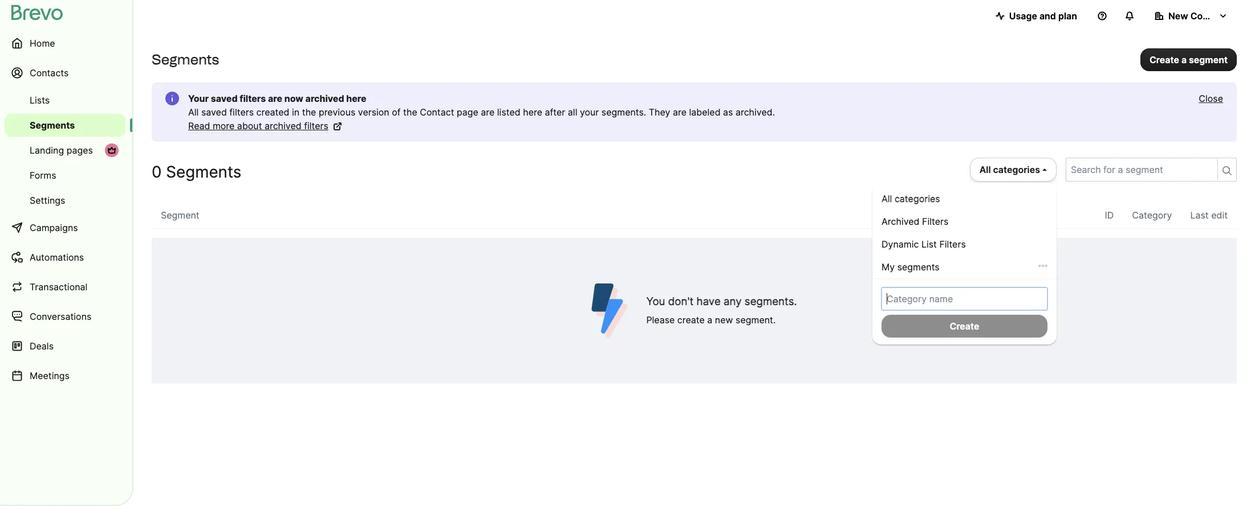 Task type: vqa. For each thing, say whether or not it's contained in the screenshot.
Statistics link
no



Task type: describe. For each thing, give the bounding box(es) containing it.
dynamic list filters
[[882, 239, 966, 250]]

create a segment
[[1150, 54, 1228, 65]]

contact
[[420, 107, 454, 118]]

close
[[1199, 93, 1223, 104]]

create button
[[882, 315, 1048, 338]]

0 vertical spatial filters
[[922, 216, 949, 228]]

0 vertical spatial segments
[[152, 51, 219, 68]]

now
[[284, 93, 303, 104]]

segment
[[161, 210, 199, 221]]

create for create a segment
[[1150, 54, 1179, 65]]

created
[[256, 107, 289, 118]]

and
[[1039, 10, 1056, 22]]

new
[[715, 315, 733, 326]]

archived filters
[[882, 216, 949, 228]]

all categories button
[[970, 158, 1057, 182]]

1 vertical spatial categories
[[895, 193, 940, 205]]

landing pages link
[[5, 139, 125, 162]]

1 vertical spatial segments
[[30, 120, 75, 131]]

meetings link
[[5, 363, 125, 390]]

segments
[[897, 262, 940, 273]]

conversations
[[30, 311, 91, 323]]

lists
[[30, 95, 50, 106]]

pages
[[67, 145, 93, 156]]

any
[[724, 295, 742, 309]]

deals link
[[5, 333, 125, 360]]

0
[[152, 163, 162, 182]]

create
[[677, 315, 705, 326]]

contacts link
[[5, 59, 125, 87]]

1 vertical spatial a
[[707, 315, 712, 326]]

my segments
[[882, 262, 940, 273]]

archived.
[[736, 107, 775, 118]]

2 vertical spatial all
[[882, 193, 892, 205]]

read more about archived filters
[[188, 120, 328, 132]]

dynamic
[[882, 239, 919, 250]]

company
[[1190, 10, 1233, 22]]

usage
[[1009, 10, 1037, 22]]

1 horizontal spatial are
[[481, 107, 495, 118]]

usage and plan
[[1009, 10, 1077, 22]]

2 vertical spatial filters
[[304, 120, 328, 132]]

category
[[1132, 210, 1172, 221]]

my
[[882, 262, 895, 273]]

segment
[[1189, 54, 1228, 65]]

read more about archived filters link
[[188, 119, 342, 133]]

about
[[237, 120, 262, 132]]

2 vertical spatial segments
[[166, 163, 241, 182]]

meetings
[[30, 371, 70, 382]]

last edit
[[1190, 210, 1228, 221]]

after
[[545, 107, 565, 118]]

lists link
[[5, 89, 125, 112]]

campaigns
[[30, 222, 78, 234]]

segment.
[[736, 315, 776, 326]]

segments link
[[5, 114, 125, 137]]

2 the from the left
[[403, 107, 417, 118]]

0 vertical spatial filters
[[240, 93, 266, 104]]

settings
[[30, 195, 65, 206]]

you
[[646, 295, 665, 309]]

plan
[[1058, 10, 1077, 22]]

as
[[723, 107, 733, 118]]

conversations link
[[5, 303, 125, 331]]

page
[[457, 107, 478, 118]]

left___rvooi image
[[107, 146, 116, 155]]

please create a new segment.
[[646, 315, 776, 326]]

categories inside button
[[993, 164, 1040, 176]]

contacts
[[30, 67, 69, 79]]

create for create
[[950, 321, 979, 332]]

automations
[[30, 252, 84, 263]]

labeled
[[689, 107, 721, 118]]



Task type: locate. For each thing, give the bounding box(es) containing it.
a inside button
[[1181, 54, 1187, 65]]

0 vertical spatial all
[[188, 107, 199, 118]]

0 vertical spatial archived
[[305, 93, 344, 104]]

create a segment button
[[1140, 48, 1237, 71]]

segments
[[152, 51, 219, 68], [30, 120, 75, 131], [166, 163, 241, 182]]

new company button
[[1146, 5, 1237, 27]]

filters up list
[[922, 216, 949, 228]]

alert
[[152, 83, 1237, 142]]

home link
[[5, 30, 125, 57]]

archived up the previous
[[305, 93, 344, 104]]

are
[[268, 93, 282, 104], [481, 107, 495, 118], [673, 107, 687, 118]]

0 horizontal spatial here
[[346, 93, 366, 104]]

segments up your
[[152, 51, 219, 68]]

forms
[[30, 170, 56, 181]]

1 vertical spatial all categories
[[882, 193, 940, 205]]

are up created
[[268, 93, 282, 104]]

saved right your
[[211, 93, 238, 104]]

1 vertical spatial create
[[950, 321, 979, 332]]

a left 'new'
[[707, 315, 712, 326]]

a
[[1181, 54, 1187, 65], [707, 315, 712, 326]]

1 horizontal spatial the
[[403, 107, 417, 118]]

0 horizontal spatial archived
[[265, 120, 301, 132]]

0 segments
[[152, 163, 241, 182]]

0 vertical spatial saved
[[211, 93, 238, 104]]

previous
[[319, 107, 355, 118]]

1 horizontal spatial archived
[[305, 93, 344, 104]]

all
[[568, 107, 577, 118]]

forms link
[[5, 164, 125, 187]]

1 horizontal spatial a
[[1181, 54, 1187, 65]]

1 vertical spatial filters
[[939, 239, 966, 250]]

listed
[[497, 107, 520, 118]]

close link
[[1199, 92, 1223, 105]]

all categories inside button
[[980, 164, 1040, 176]]

segments.
[[602, 107, 646, 118], [745, 295, 797, 309]]

all categories
[[980, 164, 1040, 176], [882, 193, 940, 205]]

the
[[302, 107, 316, 118], [403, 107, 417, 118]]

archived down created
[[265, 120, 301, 132]]

last
[[1190, 210, 1209, 221]]

settings link
[[5, 189, 125, 212]]

transactional link
[[5, 274, 125, 301]]

please
[[646, 315, 675, 326]]

deals
[[30, 341, 54, 352]]

0 horizontal spatial all categories
[[882, 193, 940, 205]]

of
[[392, 107, 401, 118]]

0 horizontal spatial are
[[268, 93, 282, 104]]

segments down read at the left top of page
[[166, 163, 241, 182]]

1 vertical spatial segments.
[[745, 295, 797, 309]]

saved
[[211, 93, 238, 104], [201, 107, 227, 118]]

archived inside your saved filters are now archived here all saved filters created in the previous version of the contact page are listed here after all your segments. they are labeled as archived.
[[305, 93, 344, 104]]

saved up more
[[201, 107, 227, 118]]

a left "segment"
[[1181, 54, 1187, 65]]

new company
[[1168, 10, 1233, 22]]

are right "page"
[[481, 107, 495, 118]]

0 vertical spatial a
[[1181, 54, 1187, 65]]

search image
[[1223, 167, 1232, 176]]

segments. right your
[[602, 107, 646, 118]]

create
[[1150, 54, 1179, 65], [950, 321, 979, 332]]

all inside your saved filters are now archived here all saved filters created in the previous version of the contact page are listed here after all your segments. they are labeled as archived.
[[188, 107, 199, 118]]

archived
[[305, 93, 344, 104], [265, 120, 301, 132]]

list
[[921, 239, 937, 250]]

id
[[1105, 210, 1114, 221]]

the right of
[[403, 107, 417, 118]]

your
[[580, 107, 599, 118]]

0 horizontal spatial the
[[302, 107, 316, 118]]

1 vertical spatial here
[[523, 107, 542, 118]]

edit
[[1211, 210, 1228, 221]]

1 the from the left
[[302, 107, 316, 118]]

1 horizontal spatial create
[[1150, 54, 1179, 65]]

don't
[[668, 295, 694, 309]]

you don't have any segments.
[[646, 295, 797, 309]]

filters
[[922, 216, 949, 228], [939, 239, 966, 250]]

have
[[697, 295, 721, 309]]

in
[[292, 107, 299, 118]]

0 vertical spatial create
[[1150, 54, 1179, 65]]

1 horizontal spatial all
[[882, 193, 892, 205]]

alert containing your saved filters are now archived here
[[152, 83, 1237, 142]]

search button
[[1217, 159, 1236, 181]]

0 vertical spatial here
[[346, 93, 366, 104]]

1 horizontal spatial all categories
[[980, 164, 1040, 176]]

are right they
[[673, 107, 687, 118]]

0 vertical spatial all categories
[[980, 164, 1040, 176]]

segments up landing
[[30, 120, 75, 131]]

home
[[30, 38, 55, 49]]

archived
[[882, 216, 920, 228]]

0 horizontal spatial a
[[707, 315, 712, 326]]

1 horizontal spatial segments.
[[745, 295, 797, 309]]

read
[[188, 120, 210, 132]]

they
[[649, 107, 670, 118]]

filters right list
[[939, 239, 966, 250]]

1 vertical spatial saved
[[201, 107, 227, 118]]

campaigns link
[[5, 214, 125, 242]]

0 horizontal spatial all
[[188, 107, 199, 118]]

Search for a segment search field
[[1066, 159, 1213, 181]]

categories
[[993, 164, 1040, 176], [895, 193, 940, 205]]

here up version
[[346, 93, 366, 104]]

2 horizontal spatial are
[[673, 107, 687, 118]]

your saved filters are now archived here all saved filters created in the previous version of the contact page are listed here after all your segments. they are labeled as archived.
[[188, 93, 775, 118]]

filters up about
[[229, 107, 254, 118]]

new
[[1168, 10, 1188, 22]]

0 horizontal spatial categories
[[895, 193, 940, 205]]

here
[[346, 93, 366, 104], [523, 107, 542, 118]]

more
[[213, 120, 235, 132]]

landing pages
[[30, 145, 93, 156]]

all
[[188, 107, 199, 118], [980, 164, 991, 176], [882, 193, 892, 205]]

all inside button
[[980, 164, 991, 176]]

version
[[358, 107, 389, 118]]

0 horizontal spatial segments.
[[602, 107, 646, 118]]

usage and plan button
[[986, 5, 1086, 27]]

1 vertical spatial all
[[980, 164, 991, 176]]

2 horizontal spatial all
[[980, 164, 991, 176]]

segments. inside your saved filters are now archived here all saved filters created in the previous version of the contact page are listed here after all your segments. they are labeled as archived.
[[602, 107, 646, 118]]

your
[[188, 93, 209, 104]]

1 vertical spatial filters
[[229, 107, 254, 118]]

0 vertical spatial segments.
[[602, 107, 646, 118]]

0 vertical spatial categories
[[993, 164, 1040, 176]]

here left after
[[523, 107, 542, 118]]

segments. up segment.
[[745, 295, 797, 309]]

the right in
[[302, 107, 316, 118]]

transactional
[[30, 282, 87, 293]]

1 horizontal spatial categories
[[993, 164, 1040, 176]]

automations link
[[5, 244, 125, 271]]

1 horizontal spatial here
[[523, 107, 542, 118]]

filters down the previous
[[304, 120, 328, 132]]

1 vertical spatial archived
[[265, 120, 301, 132]]

landing
[[30, 145, 64, 156]]

filters up created
[[240, 93, 266, 104]]

0 horizontal spatial create
[[950, 321, 979, 332]]



